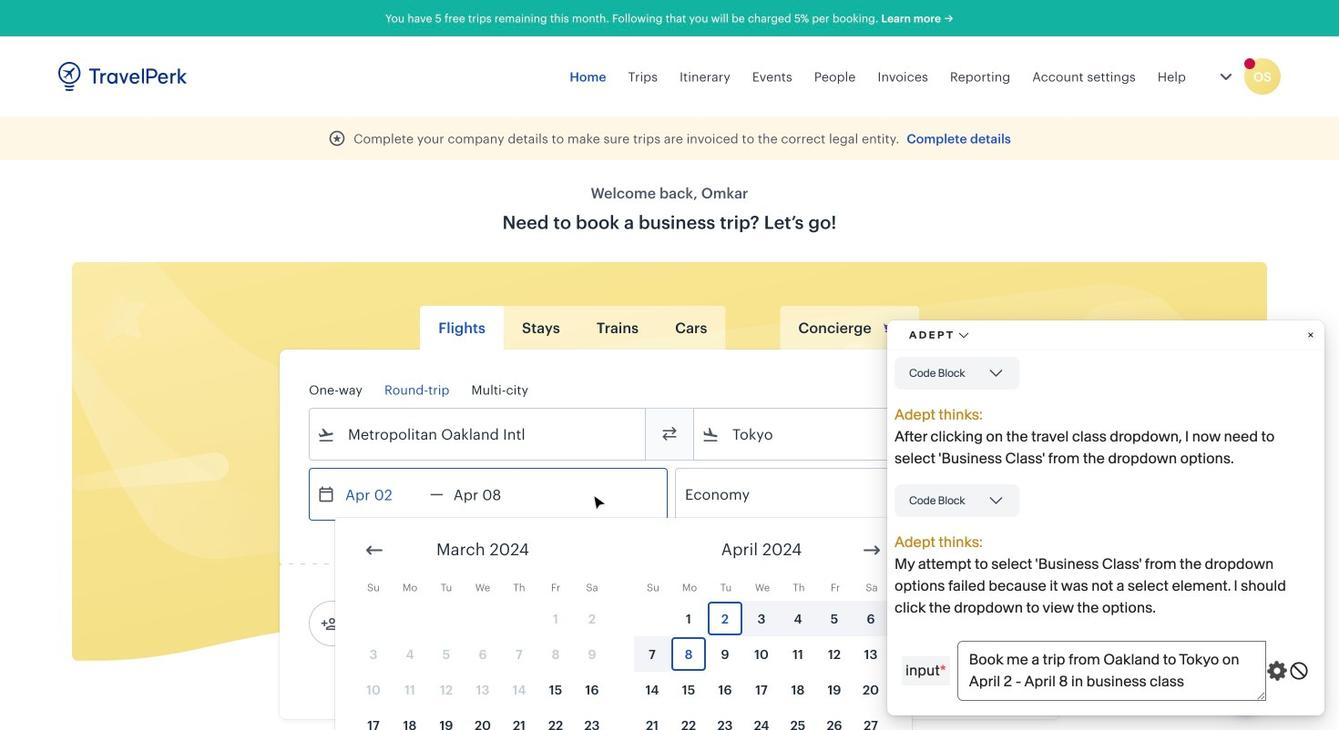 Task type: locate. For each thing, give the bounding box(es) containing it.
move forward to switch to the next month. image
[[861, 540, 883, 562]]

calendar application
[[335, 518, 1339, 731]]

Depart text field
[[335, 469, 430, 520]]

Return text field
[[443, 469, 538, 520]]

To search field
[[720, 420, 1006, 449]]



Task type: describe. For each thing, give the bounding box(es) containing it.
move backward to switch to the previous month. image
[[363, 540, 385, 562]]

From search field
[[335, 420, 621, 449]]



